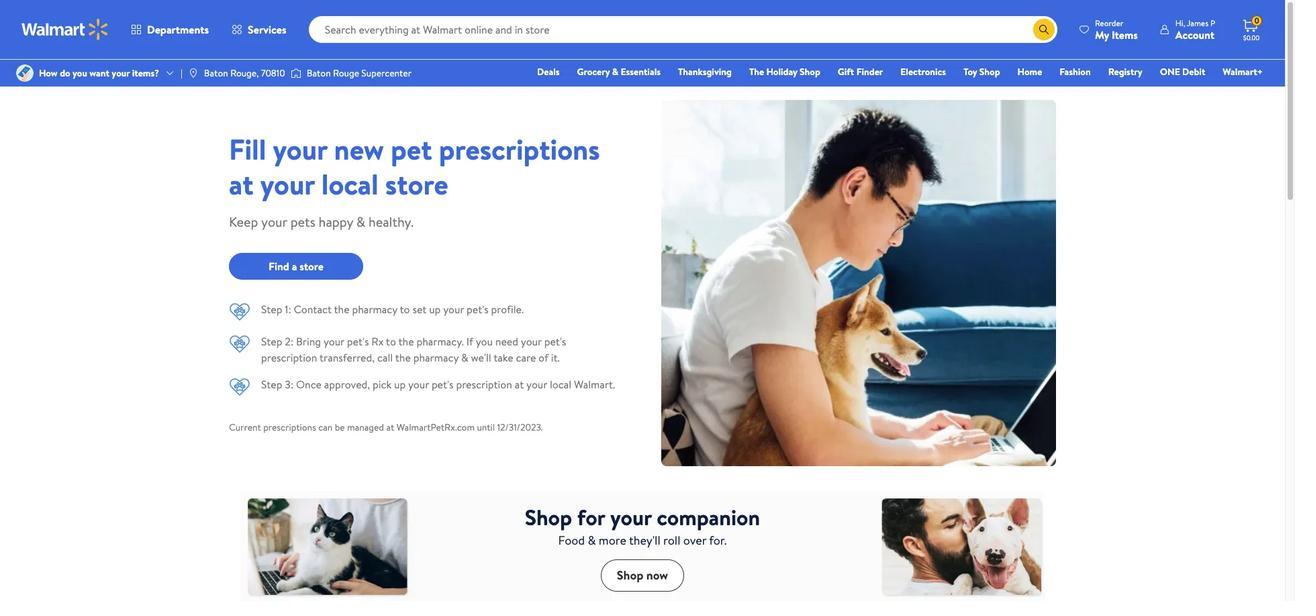 Task type: describe. For each thing, give the bounding box(es) containing it.
over
[[683, 532, 707, 549]]

step 3: once approved, pick up your pet's prescription at your local walmart. image
[[229, 377, 250, 398]]

baton for baton rouge, 70810
[[204, 66, 228, 80]]

 image for how
[[16, 64, 34, 82]]

keep
[[229, 213, 258, 231]]

gift finder
[[838, 65, 883, 79]]

pet's up the transferred,
[[347, 334, 369, 349]]

0 $0.00
[[1244, 15, 1260, 42]]

reorder my items
[[1095, 17, 1138, 42]]

1:
[[285, 302, 291, 317]]

can
[[318, 421, 333, 434]]

step 3: once approved, pick up your pet's prescription at your local walmart.
[[261, 377, 615, 392]]

finder
[[857, 65, 883, 79]]

walmart+
[[1223, 65, 1263, 79]]

shop for your companion food & more they'll roll over for.
[[525, 503, 760, 549]]

1 vertical spatial the
[[399, 334, 414, 349]]

new
[[334, 130, 384, 169]]

at for fill your new pet prescriptions at your local store
[[229, 165, 254, 204]]

baton rouge, 70810
[[204, 66, 285, 80]]

profile.
[[491, 302, 524, 317]]

pet
[[391, 130, 432, 169]]

2 vertical spatial the
[[395, 351, 411, 365]]

pick
[[373, 377, 392, 392]]

shop inside the holiday shop link
[[800, 65, 821, 79]]

p
[[1211, 17, 1215, 29]]

0 vertical spatial up
[[429, 302, 441, 317]]

hi, james p account
[[1176, 17, 1215, 42]]

0 horizontal spatial pharmacy
[[352, 302, 398, 317]]

your down 'of'
[[527, 377, 547, 392]]

0
[[1255, 15, 1260, 26]]

do
[[60, 66, 70, 80]]

shop now link
[[601, 560, 684, 592]]

find a store button
[[229, 253, 363, 280]]

current prescriptions can be managed at walmartpetrx.com until 12/31/2023.
[[229, 421, 543, 434]]

happy
[[319, 213, 353, 231]]

they'll
[[629, 532, 661, 549]]

reorder
[[1095, 17, 1124, 29]]

hi,
[[1176, 17, 1185, 29]]

take
[[494, 351, 513, 365]]

& inside step 2: bring your pet's rx to the pharmacy. if you need your pet's prescription transferred, call the pharmacy & we'll take care of it.
[[461, 351, 468, 365]]

$0.00
[[1244, 33, 1260, 42]]

local inside fill your new pet prescriptions at your local store
[[321, 165, 379, 204]]

registry link
[[1102, 64, 1149, 79]]

step 2: bring your pet's rx to the pharmacy. if you need your pet's prescription transferred, call the pharmacy & we'll take care of it. image
[[229, 334, 250, 355]]

deals
[[537, 65, 560, 79]]

bring
[[296, 334, 321, 349]]

essentials
[[621, 65, 661, 79]]

set
[[413, 302, 427, 317]]

1 vertical spatial up
[[394, 377, 406, 392]]

if
[[467, 334, 473, 349]]

& right happy
[[356, 213, 365, 231]]

how do you want your items?
[[39, 66, 159, 80]]

70810
[[261, 66, 285, 80]]

debit
[[1183, 65, 1206, 79]]

rx
[[372, 334, 384, 349]]

shop for your companion. food & more they'll roll over for. image
[[240, 491, 1046, 602]]

items
[[1112, 27, 1138, 42]]

shop inside toy shop link
[[980, 65, 1000, 79]]

keep your pets happy & healthy.
[[229, 213, 414, 231]]

grocery
[[577, 65, 610, 79]]

toy shop
[[964, 65, 1000, 79]]

james
[[1187, 17, 1209, 29]]

baton rouge supercenter
[[307, 66, 412, 80]]

1 vertical spatial prescriptions
[[263, 421, 316, 434]]

store inside button
[[300, 259, 324, 274]]

shop now
[[617, 567, 668, 584]]

0 vertical spatial you
[[73, 66, 87, 80]]

the holiday shop link
[[743, 64, 827, 79]]

step for step 2: bring your pet's rx to the pharmacy. if you need your pet's prescription transferred, call the pharmacy & we'll take care of it.
[[261, 334, 282, 349]]

0 vertical spatial the
[[334, 302, 350, 317]]

step for step 1: contact the pharmacy to set up your pet's profile.
[[261, 302, 282, 317]]

departments
[[147, 22, 209, 37]]

pet's up it.
[[544, 334, 566, 349]]

prescription inside step 2: bring your pet's rx to the pharmacy. if you need your pet's prescription transferred, call the pharmacy & we'll take care of it.
[[261, 351, 317, 365]]

walmart+ link
[[1217, 64, 1269, 79]]

items?
[[132, 66, 159, 80]]

fill your new pet prescriptions at your local store
[[229, 130, 600, 204]]

electronics link
[[895, 64, 952, 79]]

fashion link
[[1054, 64, 1097, 79]]

you inside step 2: bring your pet's rx to the pharmacy. if you need your pet's prescription transferred, call the pharmacy & we'll take care of it.
[[476, 334, 493, 349]]

find
[[269, 259, 289, 274]]

companion
[[657, 503, 760, 532]]

pharmacy.
[[417, 334, 464, 349]]

roll
[[663, 532, 681, 549]]

the
[[749, 65, 764, 79]]

grocery & essentials
[[577, 65, 661, 79]]

your right set
[[443, 302, 464, 317]]

to inside step 2: bring your pet's rx to the pharmacy. if you need your pet's prescription transferred, call the pharmacy & we'll take care of it.
[[386, 334, 396, 349]]

gift finder link
[[832, 64, 889, 79]]

1 vertical spatial local
[[550, 377, 572, 392]]

the holiday shop
[[749, 65, 821, 79]]

thanksgiving link
[[672, 64, 738, 79]]

your inside shop for your companion food & more they'll roll over for.
[[610, 503, 652, 532]]

search icon image
[[1039, 24, 1050, 35]]

baton for baton rouge supercenter
[[307, 66, 331, 80]]

my
[[1095, 27, 1109, 42]]

deals link
[[531, 64, 566, 79]]

3:
[[285, 377, 294, 392]]

toy shop link
[[958, 64, 1006, 79]]



Task type: vqa. For each thing, say whether or not it's contained in the screenshot.
the rightmost the Rx
no



Task type: locate. For each thing, give the bounding box(es) containing it.
local
[[321, 165, 379, 204], [550, 377, 572, 392]]

managed
[[347, 421, 384, 434]]

baton left rouge
[[307, 66, 331, 80]]

prescription down we'll
[[456, 377, 512, 392]]

0 horizontal spatial baton
[[204, 66, 228, 80]]

the right the contact
[[334, 302, 350, 317]]

electronics
[[901, 65, 946, 79]]

thanksgiving
[[678, 65, 732, 79]]

0 vertical spatial step
[[261, 302, 282, 317]]

1 horizontal spatial store
[[385, 165, 448, 204]]

to right rx at the left bottom
[[386, 334, 396, 349]]

your down step 2: bring your pet's rx to the pharmacy. if you need your pet's prescription transferred, call the pharmacy & we'll take care of it.
[[408, 377, 429, 392]]

one debit link
[[1154, 64, 1212, 79]]

|
[[181, 66, 183, 80]]

need
[[495, 334, 518, 349]]

1 horizontal spatial up
[[429, 302, 441, 317]]

supercenter
[[362, 66, 412, 80]]

your right 'for'
[[610, 503, 652, 532]]

you right do
[[73, 66, 87, 80]]

store up healthy.
[[385, 165, 448, 204]]

1 vertical spatial step
[[261, 334, 282, 349]]

2 vertical spatial step
[[261, 377, 282, 392]]

current
[[229, 421, 261, 434]]

2 horizontal spatial at
[[515, 377, 524, 392]]

0 horizontal spatial at
[[229, 165, 254, 204]]

0 vertical spatial local
[[321, 165, 379, 204]]

your right want
[[112, 66, 130, 80]]

1 horizontal spatial local
[[550, 377, 572, 392]]

0 horizontal spatial you
[[73, 66, 87, 80]]

3 step from the top
[[261, 377, 282, 392]]

account
[[1176, 27, 1215, 42]]

more
[[599, 532, 626, 549]]

0 vertical spatial prescriptions
[[439, 130, 600, 169]]

it.
[[551, 351, 560, 365]]

departments button
[[120, 13, 220, 46]]

step 1: contact the pharmacy to set up your pet's profile. image
[[229, 302, 250, 323]]

shop inside shop for your companion food & more they'll roll over for.
[[525, 503, 572, 532]]

for.
[[709, 532, 727, 549]]

0 horizontal spatial store
[[300, 259, 324, 274]]

the right rx at the left bottom
[[399, 334, 414, 349]]

step 2: bring your pet's rx to the pharmacy. if you need your pet's prescription transferred, call the pharmacy & we'll take care of it.
[[261, 334, 566, 365]]

baton left rouge,
[[204, 66, 228, 80]]

0 horizontal spatial prescription
[[261, 351, 317, 365]]

up right pick on the left bottom
[[394, 377, 406, 392]]

rouge,
[[230, 66, 259, 80]]

your left pets
[[261, 213, 287, 231]]

registry
[[1108, 65, 1143, 79]]

baton
[[204, 66, 228, 80], [307, 66, 331, 80]]

2 baton from the left
[[307, 66, 331, 80]]

at right managed
[[386, 421, 394, 434]]

1 horizontal spatial prescriptions
[[439, 130, 600, 169]]

pharmacy inside step 2: bring your pet's rx to the pharmacy. if you need your pet's prescription transferred, call the pharmacy & we'll take care of it.
[[413, 351, 459, 365]]

0 horizontal spatial local
[[321, 165, 379, 204]]

1 horizontal spatial at
[[386, 421, 394, 434]]

at inside fill your new pet prescriptions at your local store
[[229, 165, 254, 204]]

at
[[229, 165, 254, 204], [515, 377, 524, 392], [386, 421, 394, 434]]

1 vertical spatial prescription
[[456, 377, 512, 392]]

& right the grocery
[[612, 65, 619, 79]]

 image right '|'
[[188, 68, 199, 79]]

 image
[[16, 64, 34, 82], [188, 68, 199, 79]]

1 horizontal spatial to
[[400, 302, 410, 317]]

your up the transferred,
[[324, 334, 344, 349]]

1 horizontal spatial pharmacy
[[413, 351, 459, 365]]

pharmacy up rx at the left bottom
[[352, 302, 398, 317]]

the right "call"
[[395, 351, 411, 365]]

1 vertical spatial pharmacy
[[413, 351, 459, 365]]

1 vertical spatial at
[[515, 377, 524, 392]]

one
[[1160, 65, 1180, 79]]

2 step from the top
[[261, 334, 282, 349]]

one debit
[[1160, 65, 1206, 79]]

your up care
[[521, 334, 542, 349]]

0 horizontal spatial to
[[386, 334, 396, 349]]

0 horizontal spatial  image
[[16, 64, 34, 82]]

shop left 'for'
[[525, 503, 572, 532]]

0 vertical spatial to
[[400, 302, 410, 317]]

your
[[112, 66, 130, 80], [273, 130, 327, 169], [260, 165, 315, 204], [261, 213, 287, 231], [443, 302, 464, 317], [324, 334, 344, 349], [521, 334, 542, 349], [408, 377, 429, 392], [527, 377, 547, 392], [610, 503, 652, 532]]

store inside fill your new pet prescriptions at your local store
[[385, 165, 448, 204]]

0 vertical spatial pharmacy
[[352, 302, 398, 317]]

a
[[292, 259, 297, 274]]

& inside shop for your companion food & more they'll roll over for.
[[588, 532, 596, 549]]

at for current prescriptions can be managed at walmartpetrx.com until 12/31/2023.
[[386, 421, 394, 434]]

walmartpetrx.com
[[397, 421, 475, 434]]

step left 2:
[[261, 334, 282, 349]]

approved,
[[324, 377, 370, 392]]

Walmart Site-Wide search field
[[309, 16, 1058, 43]]

fill
[[229, 130, 266, 169]]

1 vertical spatial store
[[300, 259, 324, 274]]

step 1: contact the pharmacy to set up your pet's profile.
[[261, 302, 524, 317]]

for
[[577, 503, 605, 532]]

local up happy
[[321, 165, 379, 204]]

services
[[248, 22, 286, 37]]

 image left how
[[16, 64, 34, 82]]

call
[[377, 351, 393, 365]]

 image
[[291, 66, 301, 80]]

pharmacy down pharmacy.
[[413, 351, 459, 365]]

now
[[646, 567, 668, 584]]

walmart image
[[21, 19, 109, 40]]

how
[[39, 66, 58, 80]]

care
[[516, 351, 536, 365]]

services button
[[220, 13, 298, 46]]

once
[[296, 377, 322, 392]]

shop left now at bottom
[[617, 567, 644, 584]]

shop inside shop now link
[[617, 567, 644, 584]]

0 vertical spatial store
[[385, 165, 448, 204]]

walmart.
[[574, 377, 615, 392]]

0 horizontal spatial prescriptions
[[263, 421, 316, 434]]

to left set
[[400, 302, 410, 317]]

food
[[558, 532, 585, 549]]

find a store
[[269, 259, 324, 274]]

holiday
[[767, 65, 798, 79]]

1 vertical spatial to
[[386, 334, 396, 349]]

transferred,
[[320, 351, 375, 365]]

1 horizontal spatial you
[[476, 334, 493, 349]]

2 vertical spatial at
[[386, 421, 394, 434]]

the
[[334, 302, 350, 317], [399, 334, 414, 349], [395, 351, 411, 365]]

1 vertical spatial you
[[476, 334, 493, 349]]

pharmacy
[[352, 302, 398, 317], [413, 351, 459, 365]]

step inside step 2: bring your pet's rx to the pharmacy. if you need your pet's prescription transferred, call the pharmacy & we'll take care of it.
[[261, 334, 282, 349]]

you right if
[[476, 334, 493, 349]]

grocery & essentials link
[[571, 64, 667, 79]]

we'll
[[471, 351, 491, 365]]

0 vertical spatial prescription
[[261, 351, 317, 365]]

you
[[73, 66, 87, 80], [476, 334, 493, 349]]

your right fill
[[273, 130, 327, 169]]

& right food
[[588, 532, 596, 549]]

step left 1:
[[261, 302, 282, 317]]

1 horizontal spatial baton
[[307, 66, 331, 80]]

shop right toy
[[980, 65, 1000, 79]]

prescriptions inside fill your new pet prescriptions at your local store
[[439, 130, 600, 169]]

your up pets
[[260, 165, 315, 204]]

of
[[539, 351, 549, 365]]

1 horizontal spatial  image
[[188, 68, 199, 79]]

fashion
[[1060, 65, 1091, 79]]

& left we'll
[[461, 351, 468, 365]]

until
[[477, 421, 495, 434]]

contact
[[294, 302, 332, 317]]

0 horizontal spatial up
[[394, 377, 406, 392]]

home
[[1018, 65, 1042, 79]]

pet's left the profile.
[[467, 302, 489, 317]]

pet's down pharmacy.
[[432, 377, 454, 392]]

prescription down 2:
[[261, 351, 317, 365]]

be
[[335, 421, 345, 434]]

1 horizontal spatial prescription
[[456, 377, 512, 392]]

step for step 3: once approved, pick up your pet's prescription at your local walmart.
[[261, 377, 282, 392]]

local down it.
[[550, 377, 572, 392]]

want
[[89, 66, 109, 80]]

gift
[[838, 65, 854, 79]]

step left 3:
[[261, 377, 282, 392]]

store
[[385, 165, 448, 204], [300, 259, 324, 274]]

shop right holiday
[[800, 65, 821, 79]]

 image for baton
[[188, 68, 199, 79]]

Search search field
[[309, 16, 1058, 43]]

12/31/2023.
[[497, 421, 543, 434]]

store right a
[[300, 259, 324, 274]]

1 baton from the left
[[204, 66, 228, 80]]

0 vertical spatial at
[[229, 165, 254, 204]]

pet's
[[467, 302, 489, 317], [347, 334, 369, 349], [544, 334, 566, 349], [432, 377, 454, 392]]

up right set
[[429, 302, 441, 317]]

at up keep
[[229, 165, 254, 204]]

&
[[612, 65, 619, 79], [356, 213, 365, 231], [461, 351, 468, 365], [588, 532, 596, 549]]

up
[[429, 302, 441, 317], [394, 377, 406, 392]]

1 step from the top
[[261, 302, 282, 317]]

2:
[[285, 334, 294, 349]]

at down care
[[515, 377, 524, 392]]

healthy.
[[369, 213, 414, 231]]



